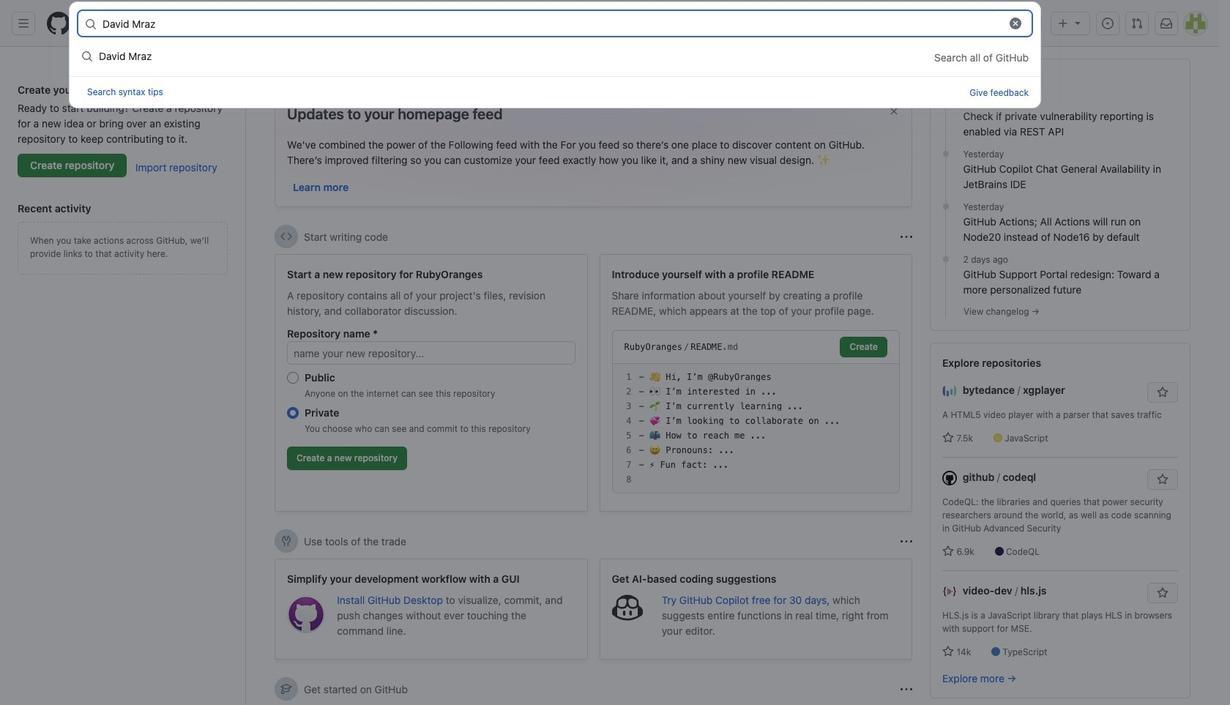 Task type: describe. For each thing, give the bounding box(es) containing it.
star image for @bytedance profile image
[[943, 432, 954, 444]]

@video-dev profile image
[[943, 585, 957, 599]]

introduce yourself with a profile readme element
[[600, 254, 913, 512]]

1 dot fill image from the top
[[940, 95, 952, 107]]

explore element
[[930, 59, 1191, 705]]

name your new repository... text field
[[287, 341, 575, 365]]

explore repositories navigation
[[930, 343, 1191, 699]]

plus image
[[1058, 18, 1069, 29]]

why am i seeing this? image for introduce yourself with a profile readme element
[[901, 231, 913, 243]]

simplify your development workflow with a gui element
[[275, 559, 588, 660]]

github desktop image
[[287, 596, 325, 634]]

issue opened image
[[1102, 18, 1114, 29]]

filter image
[[839, 66, 851, 78]]

mortar board image
[[281, 683, 292, 695]]

triangle down image
[[1072, 17, 1084, 29]]

2 dot fill image from the top
[[940, 253, 952, 265]]

none radio inside start a new repository element
[[287, 372, 299, 384]]

star this repository image for @github profile image
[[1157, 474, 1169, 486]]

star this repository image for @bytedance profile image
[[1157, 387, 1169, 398]]

@github profile image
[[943, 471, 957, 486]]

homepage image
[[47, 12, 70, 35]]



Task type: locate. For each thing, give the bounding box(es) containing it.
git pull request image
[[1132, 18, 1143, 29]]

None radio
[[287, 407, 299, 419]]

why am i seeing this? image
[[901, 231, 913, 243], [901, 536, 913, 548], [901, 684, 913, 696]]

none radio inside start a new repository element
[[287, 407, 299, 419]]

dot fill image
[[940, 148, 952, 160], [940, 253, 952, 265]]

0 vertical spatial why am i seeing this? image
[[901, 231, 913, 243]]

dot fill image
[[940, 95, 952, 107], [940, 201, 952, 212]]

tools image
[[281, 535, 292, 547]]

none submit inside introduce yourself with a profile readme element
[[841, 337, 888, 357]]

@bytedance profile image
[[943, 384, 957, 399]]

1 vertical spatial star this repository image
[[1157, 474, 1169, 486]]

code image
[[281, 231, 292, 242]]

0 vertical spatial star image
[[943, 432, 954, 444]]

0 vertical spatial dot fill image
[[940, 148, 952, 160]]

dialog
[[69, 1, 1042, 109]]

star this repository image
[[1157, 387, 1169, 398], [1157, 474, 1169, 486], [1157, 587, 1169, 599]]

star image up @github profile image
[[943, 432, 954, 444]]

0 vertical spatial star this repository image
[[1157, 387, 1169, 398]]

get ai-based coding suggestions element
[[600, 559, 913, 660]]

None radio
[[287, 372, 299, 384]]

star image
[[943, 546, 954, 557]]

2 why am i seeing this? image from the top
[[901, 536, 913, 548]]

2 star this repository image from the top
[[1157, 474, 1169, 486]]

1 why am i seeing this? image from the top
[[901, 231, 913, 243]]

notifications image
[[1161, 18, 1173, 29]]

3 why am i seeing this? image from the top
[[901, 684, 913, 696]]

start a new repository element
[[275, 254, 588, 512]]

2 vertical spatial why am i seeing this? image
[[901, 684, 913, 696]]

star image
[[943, 432, 954, 444], [943, 646, 954, 658]]

1 vertical spatial why am i seeing this? image
[[901, 536, 913, 548]]

x image
[[889, 105, 900, 117]]

1 vertical spatial dot fill image
[[940, 253, 952, 265]]

1 dot fill image from the top
[[940, 148, 952, 160]]

3 star this repository image from the top
[[1157, 587, 1169, 599]]

1 star this repository image from the top
[[1157, 387, 1169, 398]]

command palette image
[[1015, 18, 1027, 29]]

star image for the @video-dev profile image
[[943, 646, 954, 658]]

None submit
[[841, 337, 888, 357]]

2 dot fill image from the top
[[940, 201, 952, 212]]

1 vertical spatial star image
[[943, 646, 954, 658]]

1 star image from the top
[[943, 432, 954, 444]]

1 vertical spatial dot fill image
[[940, 201, 952, 212]]

0 vertical spatial dot fill image
[[940, 95, 952, 107]]

star image down the @video-dev profile image
[[943, 646, 954, 658]]

None text field
[[103, 12, 1001, 35]]

2 star image from the top
[[943, 646, 954, 658]]

why am i seeing this? image for "get ai-based coding suggestions" element
[[901, 536, 913, 548]]

star this repository image for the @video-dev profile image
[[1157, 587, 1169, 599]]

2 vertical spatial star this repository image
[[1157, 587, 1169, 599]]



Task type: vqa. For each thing, say whether or not it's contained in the screenshot.
Homepage 'Icon'
yes



